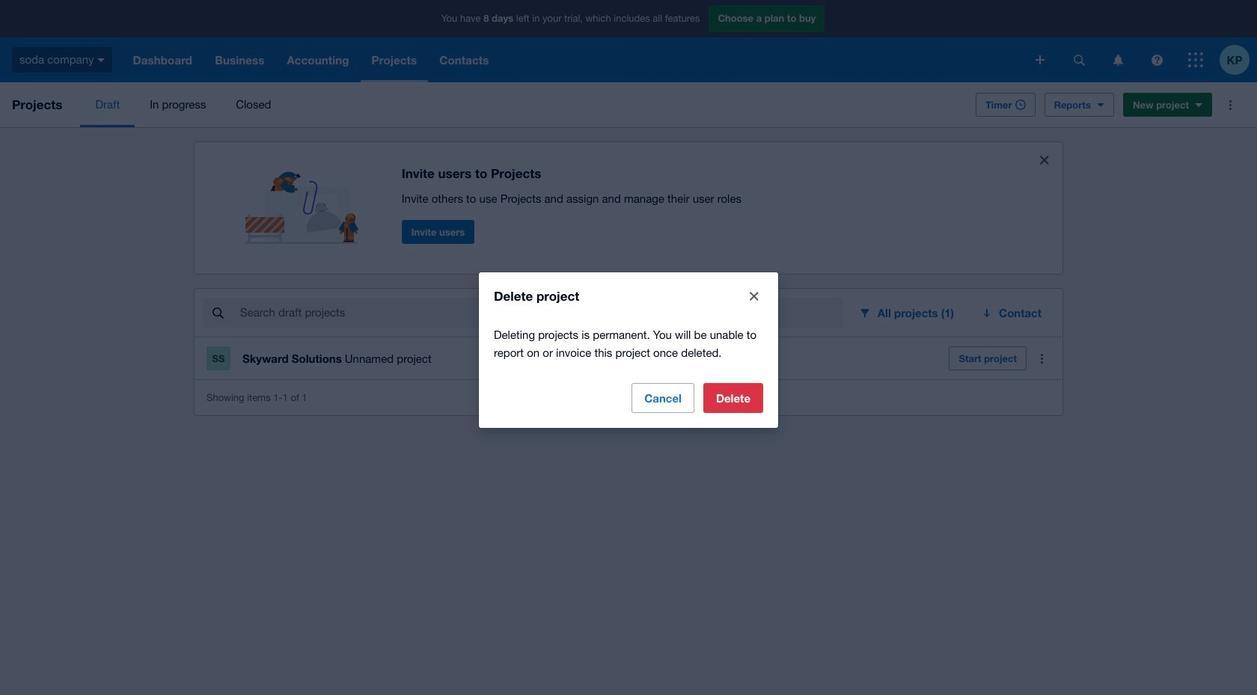 Task type: locate. For each thing, give the bounding box(es) containing it.
Search draft projects search field
[[239, 299, 843, 327]]

svg image
[[1189, 52, 1204, 67], [1113, 54, 1123, 65], [1152, 54, 1163, 65], [1036, 55, 1045, 64]]

invite users to projects image
[[245, 154, 366, 244]]

dialog
[[479, 272, 778, 428]]

svg image
[[1074, 54, 1085, 65], [98, 58, 105, 62]]

banner
[[0, 0, 1257, 82]]

0 horizontal spatial svg image
[[98, 58, 105, 62]]



Task type: vqa. For each thing, say whether or not it's contained in the screenshot.
'Search draft projects' search box
yes



Task type: describe. For each thing, give the bounding box(es) containing it.
1 horizontal spatial svg image
[[1074, 54, 1085, 65]]



